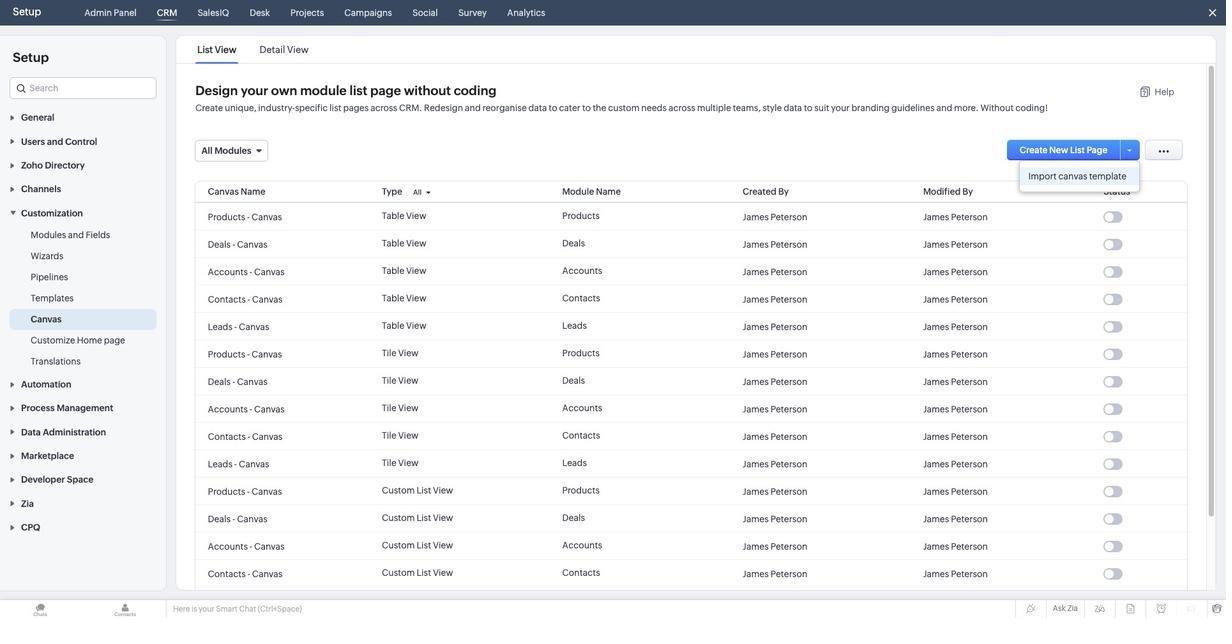 Task type: vqa. For each thing, say whether or not it's contained in the screenshot.
"Reports" on the top left
no



Task type: describe. For each thing, give the bounding box(es) containing it.
chats image
[[0, 601, 81, 619]]

crm link
[[152, 0, 182, 26]]

projects
[[291, 8, 324, 18]]

here
[[173, 605, 190, 614]]

social
[[413, 8, 438, 18]]

ask
[[1054, 604, 1066, 613]]

salesiq
[[198, 8, 229, 18]]

contacts image
[[85, 601, 165, 619]]

projects link
[[285, 0, 329, 26]]

analytics link
[[502, 0, 551, 26]]

panel
[[114, 8, 137, 18]]

is
[[192, 605, 197, 614]]

survey
[[459, 8, 487, 18]]

smart
[[216, 605, 238, 614]]



Task type: locate. For each thing, give the bounding box(es) containing it.
zia
[[1068, 604, 1079, 613]]

survey link
[[453, 0, 492, 26]]

admin panel link
[[79, 0, 142, 26]]

(ctrl+space)
[[258, 605, 302, 614]]

desk link
[[245, 0, 275, 26]]

analytics
[[508, 8, 546, 18]]

salesiq link
[[193, 0, 234, 26]]

setup
[[13, 6, 41, 18]]

chat
[[239, 605, 256, 614]]

campaigns link
[[340, 0, 397, 26]]

your
[[199, 605, 215, 614]]

here is your smart chat (ctrl+space)
[[173, 605, 302, 614]]

social link
[[408, 0, 443, 26]]

admin
[[85, 8, 112, 18]]

crm
[[157, 8, 177, 18]]

ask zia
[[1054, 604, 1079, 613]]

desk
[[250, 8, 270, 18]]

campaigns
[[345, 8, 392, 18]]

admin panel
[[85, 8, 137, 18]]



